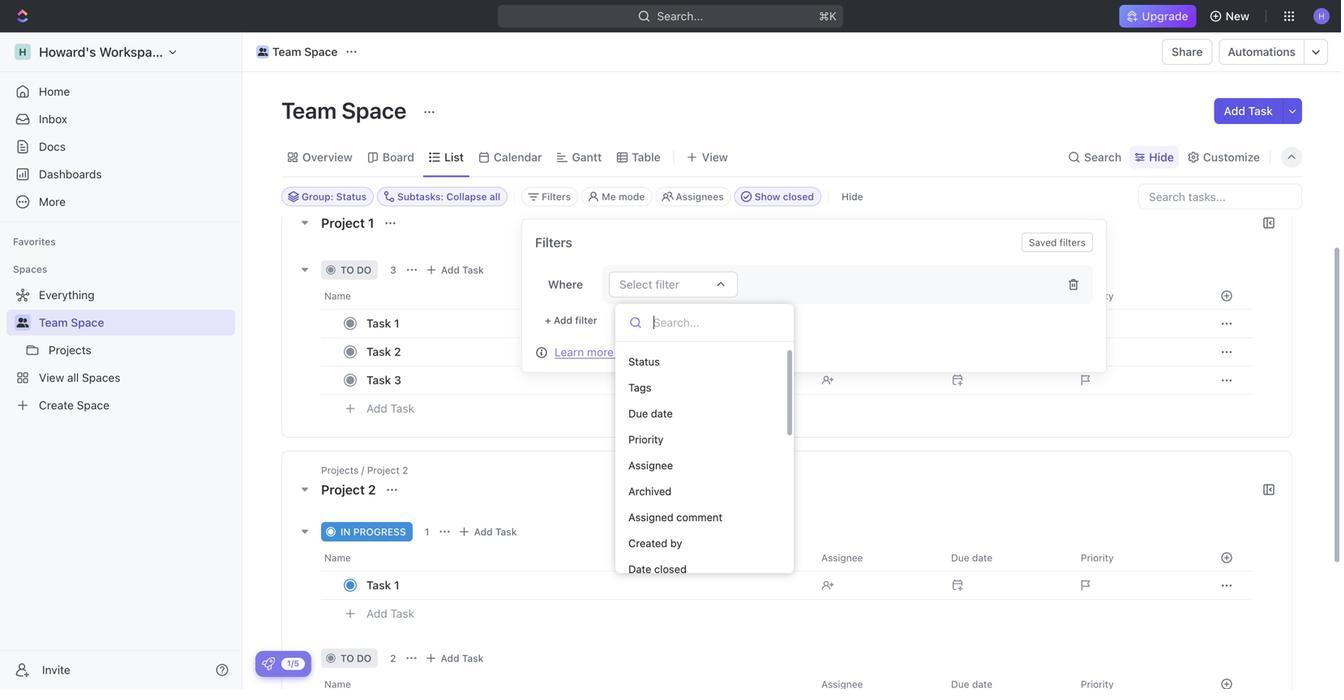 Task type: describe. For each thing, give the bounding box(es) containing it.
assigned
[[629, 511, 674, 524]]

onboarding checklist button image
[[262, 658, 275, 671]]

by
[[671, 537, 682, 550]]

to for 2
[[341, 653, 354, 664]]

search...
[[658, 9, 704, 23]]

closed
[[655, 563, 687, 576]]

‎task 2
[[367, 345, 401, 359]]

in
[[341, 527, 351, 538]]

project for project 1
[[321, 215, 365, 231]]

assignees button
[[656, 187, 732, 206]]

2 vertical spatial 2
[[390, 653, 396, 664]]

new
[[1226, 9, 1250, 23]]

status
[[629, 356, 660, 368]]

where
[[548, 278, 583, 291]]

customize
[[1204, 150, 1261, 164]]

hide button
[[1130, 146, 1179, 169]]

task inside "link"
[[367, 579, 391, 592]]

upgrade link
[[1120, 5, 1197, 28]]

task 1 link
[[363, 574, 809, 597]]

learn more about filters link
[[555, 346, 680, 359]]

due date
[[629, 408, 673, 420]]

filters
[[542, 191, 571, 202]]

search button
[[1064, 146, 1127, 169]]

to do for 3
[[341, 264, 372, 276]]

dashboards
[[39, 168, 102, 181]]

assignees
[[676, 191, 724, 202]]

saved filters
[[1029, 237, 1086, 248]]

table link
[[629, 146, 661, 169]]

dashboards link
[[6, 161, 235, 187]]

automations button
[[1220, 40, 1305, 64]]

⌘k
[[819, 9, 837, 23]]

hide inside hide button
[[842, 191, 864, 202]]

0 horizontal spatial filter
[[575, 315, 598, 326]]

favorites button
[[6, 232, 62, 251]]

0 vertical spatial team space link
[[252, 42, 342, 62]]

in progress
[[341, 527, 406, 538]]

date
[[651, 408, 673, 420]]

do for 2
[[357, 653, 372, 664]]

list link
[[441, 146, 464, 169]]

‎task 2 link
[[363, 340, 809, 364]]

saved
[[1029, 237, 1057, 248]]

learn
[[555, 346, 584, 359]]

progress
[[353, 527, 406, 538]]

new button
[[1204, 3, 1260, 29]]

‎task 1 link
[[363, 312, 809, 335]]

1 vertical spatial space
[[342, 97, 407, 124]]

‎task for ‎task 2
[[367, 345, 391, 359]]

favorites
[[13, 236, 56, 247]]

search
[[1085, 150, 1122, 164]]

to for 3
[[341, 264, 354, 276]]

tags
[[629, 382, 652, 394]]

1 vertical spatial filters
[[650, 346, 680, 359]]

select filter button
[[609, 272, 738, 298]]

date
[[629, 563, 652, 576]]

invite
[[42, 664, 70, 677]]

select
[[620, 278, 653, 291]]

more
[[587, 346, 614, 359]]

date closed
[[629, 563, 687, 576]]

archived
[[629, 485, 672, 498]]

sidebar navigation
[[0, 32, 243, 690]]

overview
[[303, 150, 353, 164]]

select filter
[[620, 278, 680, 291]]

task 3 link
[[363, 369, 809, 392]]

board
[[383, 150, 415, 164]]

filter inside dropdown button
[[656, 278, 680, 291]]

project 2
[[321, 482, 379, 498]]



Task type: vqa. For each thing, say whether or not it's contained in the screenshot.
‎Task 2's ‎TASK
yes



Task type: locate. For each thing, give the bounding box(es) containing it.
1 vertical spatial team space link
[[39, 310, 232, 336]]

team space link inside tree
[[39, 310, 232, 336]]

0 vertical spatial team
[[273, 45, 301, 58]]

1 vertical spatial 3
[[394, 374, 401, 387]]

3
[[390, 264, 397, 276], [394, 374, 401, 387]]

project down overview
[[321, 215, 365, 231]]

gantt link
[[569, 146, 602, 169]]

1 for project 1
[[368, 215, 374, 231]]

hide
[[1150, 150, 1175, 164], [842, 191, 864, 202]]

1 horizontal spatial hide
[[1150, 150, 1175, 164]]

‎task for ‎task 1
[[367, 317, 391, 330]]

1 horizontal spatial filters
[[1060, 237, 1086, 248]]

team space inside team space tree
[[39, 316, 104, 329]]

1 vertical spatial 2
[[368, 482, 376, 498]]

2 up task 3
[[394, 345, 401, 359]]

0 vertical spatial space
[[304, 45, 338, 58]]

filters
[[1060, 237, 1086, 248], [650, 346, 680, 359]]

1 vertical spatial team
[[282, 97, 337, 124]]

user group image
[[258, 48, 268, 56], [17, 318, 29, 328]]

do right "1/5"
[[357, 653, 372, 664]]

team space
[[273, 45, 338, 58], [282, 97, 412, 124], [39, 316, 104, 329]]

1
[[368, 215, 374, 231], [394, 317, 400, 330], [425, 527, 430, 538], [394, 579, 400, 592]]

0 vertical spatial to do
[[341, 264, 372, 276]]

created
[[629, 537, 668, 550]]

list
[[445, 150, 464, 164]]

0 vertical spatial do
[[357, 264, 372, 276]]

upgrade
[[1143, 9, 1189, 23]]

1 for task 1
[[394, 579, 400, 592]]

calendar link
[[491, 146, 542, 169]]

user group image inside team space tree
[[17, 318, 29, 328]]

spaces
[[13, 264, 47, 275]]

2 for project 2
[[368, 482, 376, 498]]

to
[[341, 264, 354, 276], [341, 653, 354, 664]]

onboarding checklist button element
[[262, 658, 275, 671]]

team inside tree
[[39, 316, 68, 329]]

add task
[[1225, 104, 1274, 118], [441, 264, 484, 276], [367, 402, 415, 415], [474, 527, 517, 538], [367, 607, 415, 621], [441, 653, 484, 664]]

1/5
[[287, 659, 299, 668]]

2 down the task 1
[[390, 653, 396, 664]]

0 horizontal spatial user group image
[[17, 318, 29, 328]]

team
[[273, 45, 301, 58], [282, 97, 337, 124], [39, 316, 68, 329]]

to do right "1/5"
[[341, 653, 372, 664]]

filter up the ‎task 2 link
[[575, 315, 598, 326]]

assignee
[[629, 460, 673, 472]]

2 up "in progress"
[[368, 482, 376, 498]]

docs link
[[6, 134, 235, 160]]

home link
[[6, 79, 235, 105]]

team space link
[[252, 42, 342, 62], [39, 310, 232, 336]]

1 do from the top
[[357, 264, 372, 276]]

1 project from the top
[[321, 215, 365, 231]]

space
[[304, 45, 338, 58], [342, 97, 407, 124], [71, 316, 104, 329]]

2 vertical spatial team space
[[39, 316, 104, 329]]

0 horizontal spatial space
[[71, 316, 104, 329]]

+ add filter
[[545, 315, 598, 326]]

do for 3
[[357, 264, 372, 276]]

calendar
[[494, 150, 542, 164]]

team space tree
[[6, 282, 235, 419]]

filters button
[[522, 187, 578, 206]]

filters right about
[[650, 346, 680, 359]]

‎task down the ‎task 1
[[367, 345, 391, 359]]

automations
[[1229, 45, 1296, 58]]

share button
[[1163, 39, 1213, 65]]

1 horizontal spatial team space link
[[252, 42, 342, 62]]

1 horizontal spatial filter
[[656, 278, 680, 291]]

1 vertical spatial hide
[[842, 191, 864, 202]]

2 for ‎task 2
[[394, 345, 401, 359]]

2 do from the top
[[357, 653, 372, 664]]

do down 'project 1'
[[357, 264, 372, 276]]

2 to from the top
[[341, 653, 354, 664]]

filter
[[656, 278, 680, 291], [575, 315, 598, 326]]

table
[[632, 150, 661, 164]]

1 vertical spatial filter
[[575, 315, 598, 326]]

comment
[[677, 511, 723, 524]]

share
[[1172, 45, 1203, 58]]

project
[[321, 215, 365, 231], [321, 482, 365, 498]]

1 vertical spatial do
[[357, 653, 372, 664]]

assigned comment
[[629, 511, 723, 524]]

0 vertical spatial filter
[[656, 278, 680, 291]]

0 vertical spatial 3
[[390, 264, 397, 276]]

1 to do from the top
[[341, 264, 372, 276]]

inbox
[[39, 112, 67, 126]]

to down 'project 1'
[[341, 264, 354, 276]]

customize button
[[1183, 146, 1266, 169]]

hide button
[[836, 187, 870, 206]]

2
[[394, 345, 401, 359], [368, 482, 376, 498], [390, 653, 396, 664]]

2 vertical spatial team
[[39, 316, 68, 329]]

about
[[617, 346, 647, 359]]

0 vertical spatial 2
[[394, 345, 401, 359]]

1 vertical spatial to
[[341, 653, 354, 664]]

hide inside hide dropdown button
[[1150, 150, 1175, 164]]

+
[[545, 315, 551, 326]]

project up in
[[321, 482, 365, 498]]

1 ‎task from the top
[[367, 317, 391, 330]]

2 project from the top
[[321, 482, 365, 498]]

1 for ‎task 1
[[394, 317, 400, 330]]

home
[[39, 85, 70, 98]]

‎task up ‎task 2
[[367, 317, 391, 330]]

0 horizontal spatial filters
[[650, 346, 680, 359]]

‎task 1
[[367, 317, 400, 330]]

2 vertical spatial space
[[71, 316, 104, 329]]

add
[[1225, 104, 1246, 118], [441, 264, 460, 276], [554, 315, 573, 326], [367, 402, 388, 415], [474, 527, 493, 538], [367, 607, 388, 621], [441, 653, 460, 664]]

3 down ‎task 2
[[394, 374, 401, 387]]

0 vertical spatial to
[[341, 264, 354, 276]]

0 vertical spatial user group image
[[258, 48, 268, 56]]

to do down 'project 1'
[[341, 264, 372, 276]]

1 vertical spatial to do
[[341, 653, 372, 664]]

0 vertical spatial ‎task
[[367, 317, 391, 330]]

0 vertical spatial hide
[[1150, 150, 1175, 164]]

1 vertical spatial project
[[321, 482, 365, 498]]

1 horizontal spatial user group image
[[258, 48, 268, 56]]

Search tasks... text field
[[1140, 185, 1302, 209]]

2 to do from the top
[[341, 653, 372, 664]]

0 horizontal spatial hide
[[842, 191, 864, 202]]

1 horizontal spatial space
[[304, 45, 338, 58]]

2 horizontal spatial space
[[342, 97, 407, 124]]

0 vertical spatial project
[[321, 215, 365, 231]]

3 up the ‎task 1
[[390, 264, 397, 276]]

to right "1/5"
[[341, 653, 354, 664]]

task 3
[[367, 374, 401, 387]]

overview link
[[299, 146, 353, 169]]

inbox link
[[6, 106, 235, 132]]

gantt
[[572, 150, 602, 164]]

1 vertical spatial team space
[[282, 97, 412, 124]]

due
[[629, 408, 648, 420]]

docs
[[39, 140, 66, 153]]

created by
[[629, 537, 682, 550]]

1 vertical spatial user group image
[[17, 318, 29, 328]]

0 vertical spatial filters
[[1060, 237, 1086, 248]]

filters right the saved
[[1060, 237, 1086, 248]]

space inside tree
[[71, 316, 104, 329]]

Search... text field
[[654, 311, 780, 335]]

priority
[[629, 434, 664, 446]]

task
[[1249, 104, 1274, 118], [463, 264, 484, 276], [367, 374, 391, 387], [391, 402, 415, 415], [496, 527, 517, 538], [367, 579, 391, 592], [391, 607, 415, 621], [462, 653, 484, 664]]

learn more about filters
[[555, 346, 680, 359]]

to do for 2
[[341, 653, 372, 664]]

2 ‎task from the top
[[367, 345, 391, 359]]

to do
[[341, 264, 372, 276], [341, 653, 372, 664]]

0 horizontal spatial team space link
[[39, 310, 232, 336]]

task 1
[[367, 579, 400, 592]]

‎task
[[367, 317, 391, 330], [367, 345, 391, 359]]

do
[[357, 264, 372, 276], [357, 653, 372, 664]]

1 to from the top
[[341, 264, 354, 276]]

0 vertical spatial team space
[[273, 45, 338, 58]]

add task button
[[1215, 98, 1283, 124], [422, 260, 491, 280], [359, 399, 421, 419], [455, 522, 524, 542], [359, 604, 421, 624], [421, 649, 490, 668]]

project 1
[[321, 215, 378, 231]]

1 inside "link"
[[394, 579, 400, 592]]

filter right the select
[[656, 278, 680, 291]]

1 vertical spatial ‎task
[[367, 345, 391, 359]]

board link
[[380, 146, 415, 169]]

project for project 2
[[321, 482, 365, 498]]



